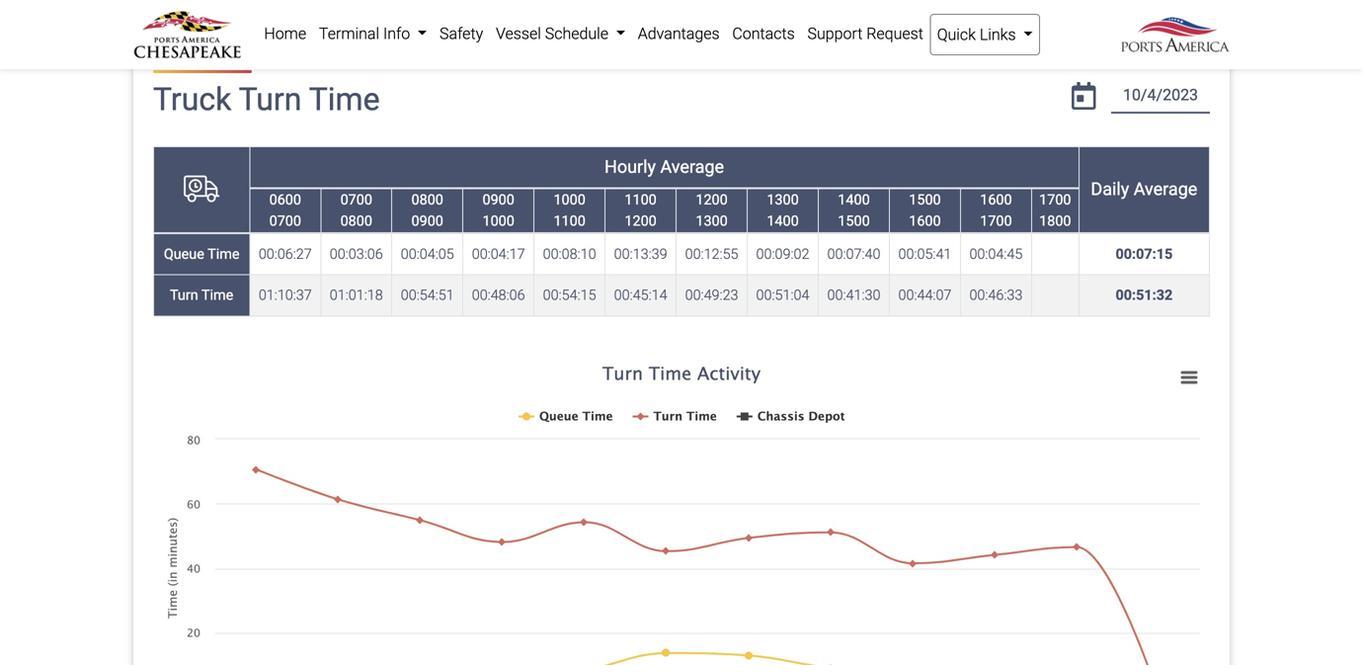 Task type: locate. For each thing, give the bounding box(es) containing it.
1 horizontal spatial 1400
[[838, 191, 870, 208]]

1500 up 00:07:40
[[838, 213, 870, 229]]

0700 up 00:03:06
[[341, 191, 372, 208]]

1 vertical spatial 1700
[[981, 213, 1013, 229]]

1200 up 00:13:39
[[625, 213, 657, 229]]

1 horizontal spatial 0900
[[483, 191, 515, 208]]

1800
[[1040, 213, 1072, 229]]

00:54:51
[[401, 287, 454, 304]]

info
[[383, 24, 410, 43]]

0 horizontal spatial 0900
[[412, 213, 444, 229]]

0 horizontal spatial 1500
[[838, 213, 870, 229]]

1000 1100
[[554, 191, 586, 229]]

contacts
[[733, 24, 795, 43]]

request
[[867, 24, 924, 43]]

1200 up 00:12:55
[[696, 191, 728, 208]]

0 vertical spatial 1200
[[696, 191, 728, 208]]

links
[[980, 25, 1017, 44]]

2 vertical spatial time
[[202, 287, 234, 304]]

1 horizontal spatial average
[[1134, 179, 1198, 200]]

time down 'terminal'
[[309, 81, 380, 118]]

0 horizontal spatial average
[[661, 157, 724, 177]]

1 vertical spatial 1500
[[838, 213, 870, 229]]

1100
[[625, 191, 657, 208], [554, 213, 586, 229]]

average
[[661, 157, 724, 177], [1134, 179, 1198, 200]]

1400 up 00:09:02
[[767, 213, 799, 229]]

0900
[[483, 191, 515, 208], [412, 213, 444, 229]]

1600 1700
[[981, 191, 1013, 229]]

0 vertical spatial average
[[661, 157, 724, 177]]

1 vertical spatial turn
[[170, 287, 198, 304]]

1100 down the hourly
[[625, 191, 657, 208]]

truck
[[153, 81, 232, 118]]

1600 up 00:04:45
[[981, 191, 1013, 208]]

1100 1200
[[625, 191, 657, 229]]

1 horizontal spatial 1500
[[909, 191, 941, 208]]

0 horizontal spatial 0800
[[341, 213, 372, 229]]

1 vertical spatial time
[[208, 245, 240, 262]]

1 horizontal spatial 1200
[[696, 191, 728, 208]]

turn down 'queue'
[[170, 287, 198, 304]]

1 vertical spatial 1100
[[554, 213, 586, 229]]

1400 up 00:07:40
[[838, 191, 870, 208]]

1400
[[838, 191, 870, 208], [767, 213, 799, 229]]

time right 'queue'
[[208, 245, 240, 262]]

safety
[[440, 24, 483, 43]]

1700 up 00:04:45
[[981, 213, 1013, 229]]

truck turn time
[[153, 81, 380, 118]]

1500
[[909, 191, 941, 208], [838, 213, 870, 229]]

quick links link
[[930, 14, 1041, 55]]

vessel
[[496, 24, 541, 43]]

0 horizontal spatial 1600
[[909, 213, 941, 229]]

00:45:14
[[614, 287, 668, 304]]

0800
[[412, 191, 444, 208], [341, 213, 372, 229]]

1000 up 00:04:17
[[483, 213, 515, 229]]

00:12:55
[[685, 245, 739, 262]]

1300 up 00:12:55
[[696, 213, 728, 229]]

0 vertical spatial turn
[[239, 81, 302, 118]]

terminal info link
[[313, 14, 433, 53]]

0800 up 00:04:05
[[412, 191, 444, 208]]

1300
[[767, 191, 799, 208], [696, 213, 728, 229]]

00:46:33
[[970, 287, 1023, 304]]

0 vertical spatial 1500
[[909, 191, 941, 208]]

0 vertical spatial 0900
[[483, 191, 515, 208]]

1000 up 00:08:10
[[554, 191, 586, 208]]

0700 down 0600
[[269, 213, 301, 229]]

1 vertical spatial 1600
[[909, 213, 941, 229]]

turn
[[239, 81, 302, 118], [170, 287, 198, 304]]

1 horizontal spatial 1300
[[767, 191, 799, 208]]

time
[[309, 81, 380, 118], [208, 245, 240, 262], [202, 287, 234, 304]]

1 vertical spatial 1400
[[767, 213, 799, 229]]

0 horizontal spatial 1400
[[767, 213, 799, 229]]

advantages
[[638, 24, 720, 43]]

1000
[[554, 191, 586, 208], [483, 213, 515, 229]]

support request
[[808, 24, 924, 43]]

time down queue time
[[202, 287, 234, 304]]

1 horizontal spatial 1000
[[554, 191, 586, 208]]

1300 up 00:09:02
[[767, 191, 799, 208]]

0 vertical spatial 1300
[[767, 191, 799, 208]]

terminal info
[[319, 24, 414, 43]]

0900 up 00:04:05
[[412, 213, 444, 229]]

0 vertical spatial 0800
[[412, 191, 444, 208]]

1100 up 00:08:10
[[554, 213, 586, 229]]

0 horizontal spatial 1000
[[483, 213, 515, 229]]

0 vertical spatial 1400
[[838, 191, 870, 208]]

0 horizontal spatial 1700
[[981, 213, 1013, 229]]

average right daily
[[1134, 179, 1198, 200]]

turn down home 'link'
[[239, 81, 302, 118]]

1 vertical spatial 1300
[[696, 213, 728, 229]]

queue time
[[164, 245, 240, 262]]

1600 up 00:05:41
[[909, 213, 941, 229]]

0 horizontal spatial 0700
[[269, 213, 301, 229]]

1500 1600
[[909, 191, 941, 229]]

00:04:45
[[970, 245, 1023, 262]]

average up 1200 1300
[[661, 157, 724, 177]]

hourly average daily average
[[605, 157, 1198, 200]]

1200
[[696, 191, 728, 208], [625, 213, 657, 229]]

home link
[[258, 14, 313, 53]]

00:48:06
[[472, 287, 525, 304]]

1500 up 00:05:41
[[909, 191, 941, 208]]

00:06:27
[[259, 245, 312, 262]]

1 horizontal spatial 1100
[[625, 191, 657, 208]]

1 vertical spatial 0900
[[412, 213, 444, 229]]

00:07:40
[[828, 245, 881, 262]]

0800 0900
[[412, 191, 444, 229]]

1600
[[981, 191, 1013, 208], [909, 213, 941, 229]]

0700
[[341, 191, 372, 208], [269, 213, 301, 229]]

0 vertical spatial 0700
[[341, 191, 372, 208]]

terminal
[[319, 24, 380, 43]]

0 vertical spatial 1000
[[554, 191, 586, 208]]

1 vertical spatial 1200
[[625, 213, 657, 229]]

1700 up 1800
[[1040, 191, 1072, 208]]

0800 up 00:03:06
[[341, 213, 372, 229]]

1700
[[1040, 191, 1072, 208], [981, 213, 1013, 229]]

1 horizontal spatial 1600
[[981, 191, 1013, 208]]

0 vertical spatial 1700
[[1040, 191, 1072, 208]]

0 vertical spatial 1100
[[625, 191, 657, 208]]

0700 0800
[[341, 191, 372, 229]]

0900 up 00:04:17
[[483, 191, 515, 208]]

01:01:18
[[330, 287, 383, 304]]

0600 0700
[[269, 191, 301, 229]]



Task type: describe. For each thing, give the bounding box(es) containing it.
0600
[[269, 191, 301, 208]]

support request link
[[802, 14, 930, 53]]

quick
[[938, 25, 976, 44]]

00:07:15
[[1116, 245, 1173, 262]]

daily
[[1091, 179, 1130, 200]]

queue
[[164, 245, 204, 262]]

0 horizontal spatial 1100
[[554, 213, 586, 229]]

01:10:37
[[259, 287, 312, 304]]

turn time
[[170, 287, 234, 304]]

00:04:05
[[401, 245, 454, 262]]

00:51:04
[[757, 287, 810, 304]]

1 vertical spatial average
[[1134, 179, 1198, 200]]

1 horizontal spatial turn
[[239, 81, 302, 118]]

00:03:06
[[330, 245, 383, 262]]

0 vertical spatial 1600
[[981, 191, 1013, 208]]

0900 1000
[[483, 191, 515, 229]]

0 horizontal spatial 1300
[[696, 213, 728, 229]]

quick links
[[938, 25, 1020, 44]]

00:04:17
[[472, 245, 525, 262]]

00:54:15
[[543, 287, 597, 304]]

00:49:23
[[685, 287, 739, 304]]

00:51:32
[[1116, 287, 1173, 304]]

1 vertical spatial 1000
[[483, 213, 515, 229]]

1 horizontal spatial 0800
[[412, 191, 444, 208]]

00:05:41
[[899, 245, 952, 262]]

1 horizontal spatial 1700
[[1040, 191, 1072, 208]]

00:41:30
[[828, 287, 881, 304]]

1200 1300
[[696, 191, 728, 229]]

vessel schedule link
[[490, 14, 632, 53]]

00:08:10
[[543, 245, 597, 262]]

0 horizontal spatial turn
[[170, 287, 198, 304]]

1 vertical spatial 0800
[[341, 213, 372, 229]]

safety link
[[433, 14, 490, 53]]

support
[[808, 24, 863, 43]]

1400 1500
[[838, 191, 870, 229]]

time for 00:06:27
[[208, 245, 240, 262]]

vessel schedule
[[496, 24, 613, 43]]

1700 1800
[[1040, 191, 1072, 229]]

00:09:02
[[757, 245, 810, 262]]

advantages link
[[632, 14, 726, 53]]

1 vertical spatial 0700
[[269, 213, 301, 229]]

0 horizontal spatial 1200
[[625, 213, 657, 229]]

00:13:39
[[614, 245, 668, 262]]

00:44:07
[[899, 287, 952, 304]]

1 horizontal spatial 0700
[[341, 191, 372, 208]]

1300 1400
[[767, 191, 799, 229]]

schedule
[[545, 24, 609, 43]]

contacts link
[[726, 14, 802, 53]]

hourly
[[605, 157, 656, 177]]

0 vertical spatial time
[[309, 81, 380, 118]]

home
[[264, 24, 306, 43]]

time for 01:10:37
[[202, 287, 234, 304]]

calendar day image
[[1072, 82, 1096, 110]]



Task type: vqa. For each thing, say whether or not it's contained in the screenshot.
1000
yes



